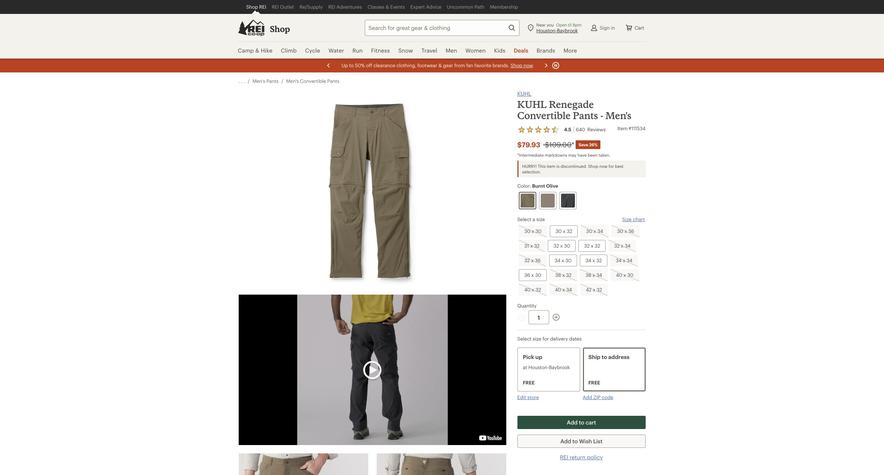 Task type: locate. For each thing, give the bounding box(es) containing it.
shop inside hurry! this item is discontinued. shop now for best selection.
[[588, 164, 599, 169]]

x inside the 36 x 30 button
[[532, 272, 534, 278]]

color: burnt olive
[[518, 183, 559, 189]]

2 . from the left
[[241, 78, 243, 84]]

hurry! this item is discontinued. shop now for best selection.
[[523, 164, 624, 174]]

34 down 34 x 32 button
[[597, 272, 602, 278]]

shop
[[246, 4, 258, 10], [270, 24, 290, 34], [511, 62, 523, 68], [588, 164, 599, 169]]

next message image
[[542, 61, 550, 70]]

2 / from the left
[[282, 78, 283, 84]]

x inside 32 x 30 button
[[561, 243, 563, 249]]

rei co-op, go to rei.com home page image
[[238, 19, 264, 36]]

select left a
[[518, 217, 532, 222]]

2 horizontal spatial 36
[[629, 228, 634, 234]]

x for 30 x 32
[[563, 228, 566, 234]]

0 vertical spatial for
[[609, 164, 614, 169]]

0 vertical spatial select
[[518, 217, 532, 222]]

1 horizontal spatial /
[[282, 78, 283, 84]]

x inside 40 x 32 button
[[532, 287, 535, 293]]

40 inside 40 x 30 button
[[616, 272, 623, 278]]

water button
[[325, 42, 349, 59]]

32 x 32
[[585, 243, 601, 249]]

add to cart button
[[518, 416, 646, 430]]

2 horizontal spatial pants
[[573, 110, 599, 121]]

houston- inside the near you open til 8pm houston-baybrook
[[537, 27, 557, 33]]

38 up 42
[[586, 272, 592, 278]]

at
[[523, 365, 527, 371]]

1 38 from the left
[[556, 272, 561, 278]]

1 horizontal spatial &
[[386, 4, 389, 10]]

1 vertical spatial now
[[600, 164, 608, 169]]

2 horizontal spatial men's
[[606, 110, 632, 121]]

now inside hurry! this item is discontinued. shop now for best selection.
[[600, 164, 608, 169]]

x inside 40 x 30 button
[[624, 272, 626, 278]]

x up 32 x 30
[[563, 228, 566, 234]]

pants inside kuhl kuhl renegade convertible pants - men's
[[573, 110, 599, 121]]

34 down 32 x 34 button
[[616, 258, 622, 264]]

1 horizontal spatial 36
[[535, 258, 541, 264]]

640 reviews
[[576, 127, 606, 133]]

40 down '38 x 32' button
[[555, 287, 562, 293]]

1 vertical spatial baybrook
[[549, 365, 570, 371]]

x inside 30 x 34 button
[[594, 228, 596, 234]]

shop rei
[[246, 4, 266, 10]]

kids
[[494, 47, 506, 54]]

membership
[[490, 4, 518, 10]]

30 x 32
[[556, 228, 573, 234]]

add to cart
[[567, 419, 596, 426]]

add left cart
[[567, 419, 578, 426]]

2 vertical spatial 36
[[525, 272, 530, 278]]

x inside 32 x 34 button
[[621, 243, 624, 249]]

0 horizontal spatial 38
[[556, 272, 561, 278]]

climb
[[281, 47, 297, 54]]

fitness button
[[367, 42, 394, 59]]

free up zip
[[589, 380, 601, 386]]

32 up 34 x 34
[[615, 243, 620, 249]]

32 up 34 x 30
[[554, 243, 559, 249]]

for left 'delivery'
[[543, 336, 549, 342]]

& for classes
[[386, 4, 389, 10]]

1 select from the top
[[518, 217, 532, 222]]

outlet
[[280, 4, 294, 10]]

0 horizontal spatial men's
[[253, 78, 265, 84]]

x down 34 x 34 button
[[624, 272, 626, 278]]

adventures
[[337, 4, 362, 10]]

0 vertical spatial 36
[[629, 228, 634, 234]]

size chart button
[[623, 217, 645, 223]]

40 down 34 x 34 button
[[616, 272, 623, 278]]

size right a
[[537, 217, 545, 222]]

36 down size chart popup button
[[629, 228, 634, 234]]

2 horizontal spatial 40
[[616, 272, 623, 278]]

34
[[598, 228, 604, 234], [625, 243, 631, 249], [555, 258, 561, 264], [586, 258, 592, 264], [616, 258, 622, 264], [627, 258, 633, 264], [597, 272, 602, 278], [567, 287, 572, 293]]

30 x 34
[[587, 228, 604, 234]]

now down taken.
[[600, 164, 608, 169]]

x inside 31 x 32 button
[[531, 243, 533, 249]]

2 38 from the left
[[586, 272, 592, 278]]

zip
[[594, 395, 601, 401]]

0 horizontal spatial 40
[[525, 287, 531, 293]]

30
[[525, 228, 531, 234], [536, 228, 542, 234], [556, 228, 562, 234], [587, 228, 593, 234], [617, 228, 624, 234], [564, 243, 571, 249], [566, 258, 572, 264], [535, 272, 542, 278], [628, 272, 634, 278]]

x for 34 x 32
[[593, 258, 595, 264]]

0 horizontal spatial 36
[[525, 272, 530, 278]]

0 horizontal spatial /
[[248, 78, 250, 84]]

0 vertical spatial &
[[386, 4, 389, 10]]

x up 34 x 34
[[621, 243, 624, 249]]

1 / from the left
[[248, 78, 250, 84]]

from
[[454, 62, 465, 68]]

none field inside shop banner
[[365, 20, 520, 36]]

x for 34 x 30
[[562, 258, 565, 264]]

.
[[239, 78, 240, 84], [241, 78, 243, 84], [244, 78, 245, 84]]

houston- down up
[[529, 365, 549, 371]]

path
[[475, 4, 485, 10]]

40 inside 40 x 32 button
[[525, 287, 531, 293]]

you
[[547, 22, 554, 27]]

0 vertical spatial convertible
[[300, 78, 326, 84]]

None field
[[365, 20, 520, 36]]

36 down 32 x 36 button
[[525, 272, 530, 278]]

for
[[609, 164, 614, 169], [543, 336, 549, 342]]

hurry!
[[523, 164, 537, 169]]

1 vertical spatial select
[[518, 336, 532, 342]]

x inside 30 x 36 button
[[625, 228, 627, 234]]

x inside 34 x 32 button
[[593, 258, 595, 264]]

free up edit store
[[523, 380, 535, 386]]

0 vertical spatial size
[[537, 217, 545, 222]]

x for 30 x 34
[[594, 228, 596, 234]]

men's right the . . . dropdown button
[[253, 78, 265, 84]]

selection.
[[523, 169, 541, 174]]

shop banner
[[0, 0, 885, 59]]

x down size
[[625, 228, 627, 234]]

0 vertical spatial houston-
[[537, 27, 557, 33]]

x down 31 x 32 button
[[531, 258, 534, 264]]

kuhl kuhl renegade convertible pants - men's
[[518, 90, 632, 121]]

men's pants link
[[253, 78, 279, 84]]

x down 32 x 36 button
[[532, 272, 534, 278]]

add inside button
[[561, 438, 572, 445]]

shop inside promotional messages marquee
[[511, 62, 523, 68]]

30 x 32 button
[[550, 226, 578, 237]]

now down deals dropdown button
[[524, 62, 533, 68]]

men's
[[253, 78, 265, 84], [286, 78, 299, 84], [606, 110, 632, 121]]

select up pick
[[518, 336, 532, 342]]

0 vertical spatial baybrook
[[557, 27, 578, 33]]

to inside add to wish list button
[[573, 438, 578, 445]]

none search field inside shop banner
[[353, 20, 520, 36]]

to for address
[[602, 354, 608, 361]]

1 horizontal spatial convertible
[[518, 110, 571, 121]]

add left zip
[[583, 395, 593, 401]]

$79.93 $109.00 *
[[518, 141, 575, 149]]

x for 40 x 30
[[624, 272, 626, 278]]

x down '38 x 32' button
[[563, 287, 565, 293]]

34 x 32 button
[[580, 255, 608, 267]]

rei
[[259, 4, 266, 10], [272, 4, 279, 10], [328, 4, 335, 10], [560, 454, 569, 461]]

0 horizontal spatial for
[[543, 336, 549, 342]]

2 free from the left
[[589, 380, 601, 386]]

x inside 40 x 34 button
[[563, 287, 565, 293]]

x down 34 x 30 button
[[563, 272, 565, 278]]

40 for 40 x 34
[[555, 287, 562, 293]]

add left wish
[[561, 438, 572, 445]]

rei left adventures on the top left
[[328, 4, 335, 10]]

to right ship
[[602, 354, 608, 361]]

Search for great gear & clothing text field
[[365, 20, 520, 36]]

50%
[[355, 62, 365, 68]]

convertible up the 4.5
[[518, 110, 571, 121]]

40 x 34 button
[[550, 284, 578, 296]]

40 x 32 button
[[519, 284, 547, 296]]

34 down 32 x 32 "button"
[[586, 258, 592, 264]]

1 horizontal spatial .
[[241, 78, 243, 84]]

0 horizontal spatial &
[[256, 47, 259, 54]]

1 vertical spatial add
[[567, 419, 578, 426]]

x for 30 x 36
[[625, 228, 627, 234]]

0 horizontal spatial free
[[523, 380, 535, 386]]

is
[[557, 164, 560, 169]]

color: burnt olive image
[[521, 194, 535, 208]]

houston- down you
[[537, 27, 557, 33]]

32 right 42
[[597, 287, 602, 293]]

2 vertical spatial &
[[439, 62, 442, 68]]

been
[[588, 153, 598, 158]]

2 horizontal spatial .
[[244, 78, 245, 84]]

shop up rei co-op, go to rei.com home page link
[[246, 4, 258, 10]]

32 up the 34 x 32
[[585, 243, 590, 249]]

0 horizontal spatial convertible
[[300, 78, 326, 84]]

best
[[615, 164, 624, 169]]

color: khaki image
[[541, 194, 555, 208]]

add zip code
[[583, 395, 614, 401]]

& inside dropdown button
[[256, 47, 259, 54]]

pants right the . . . dropdown button
[[267, 78, 279, 84]]

x for 38 x 32
[[563, 272, 565, 278]]

re/supply
[[300, 4, 323, 10]]

rei left rei outlet
[[259, 4, 266, 10]]

add for add to wish list
[[561, 438, 572, 445]]

camp & hike button
[[238, 42, 277, 59]]

x down 32 x 32 "button"
[[593, 258, 595, 264]]

re/supply link
[[297, 0, 326, 14]]

32 x 36
[[525, 258, 541, 264]]

/ right the . . . dropdown button
[[248, 78, 250, 84]]

x down 32 x 30 button
[[562, 258, 565, 264]]

convertible down previous message icon
[[300, 78, 326, 84]]

x right 42
[[593, 287, 596, 293]]

31 x 32
[[525, 243, 540, 249]]

increment quantity image
[[552, 313, 561, 322]]

add for add zip code
[[583, 395, 593, 401]]

x right 31
[[531, 243, 533, 249]]

x for 30 x 30
[[532, 228, 535, 234]]

32 up 32 x 30
[[567, 228, 573, 234]]

to left cart
[[579, 419, 585, 426]]

climb button
[[277, 42, 301, 59]]

add inside popup button
[[567, 419, 578, 426]]

near you open til 8pm houston-baybrook
[[537, 22, 582, 33]]

40 down the 36 x 30 button
[[525, 287, 531, 293]]

rei co-op, go to rei.com home page link
[[238, 19, 264, 36]]

. . . / men's pants / men's convertible pants
[[239, 78, 340, 84]]

baybrook down til
[[557, 27, 578, 33]]

size up up
[[533, 336, 542, 342]]

32 down 31
[[525, 258, 530, 264]]

x inside 34 x 34 button
[[623, 258, 626, 264]]

to right up
[[349, 62, 354, 68]]

at houston-baybrook
[[523, 365, 570, 371]]

1 horizontal spatial for
[[609, 164, 614, 169]]

rei left return
[[560, 454, 569, 461]]

x inside 32 x 32 "button"
[[591, 243, 594, 249]]

42 x 32 button
[[581, 284, 608, 296]]

1 horizontal spatial now
[[600, 164, 608, 169]]

40 for 40 x 32
[[525, 287, 531, 293]]

1 vertical spatial for
[[543, 336, 549, 342]]

32 x 34
[[615, 243, 631, 249]]

color: koal image
[[561, 194, 575, 208]]

40 inside 40 x 34 button
[[555, 287, 562, 293]]

x up 32 x 32
[[594, 228, 596, 234]]

34 up 40 x 30
[[627, 258, 633, 264]]

0 vertical spatial kuhl
[[518, 90, 532, 97]]

None number field
[[529, 311, 549, 325]]

38 x 34
[[586, 272, 602, 278]]

x for 38 x 34
[[593, 272, 595, 278]]

x down a
[[532, 228, 535, 234]]

x down 30 x 32 button
[[561, 243, 563, 249]]

rei inside button
[[560, 454, 569, 461]]

None search field
[[353, 20, 520, 36]]

1 vertical spatial &
[[256, 47, 259, 54]]

1 vertical spatial convertible
[[518, 110, 571, 121]]

pants up 640
[[573, 110, 599, 121]]

select
[[518, 217, 532, 222], [518, 336, 532, 342]]

to inside promotional messages marquee
[[349, 62, 354, 68]]

32 up 38 x 34
[[597, 258, 602, 264]]

/ right men's pants link
[[282, 78, 283, 84]]

cart
[[635, 25, 645, 31]]

shop right brands.
[[511, 62, 523, 68]]

to left wish
[[573, 438, 578, 445]]

x down 32 x 34 button
[[623, 258, 626, 264]]

34 x 30 button
[[549, 255, 578, 267]]

run
[[353, 47, 363, 54]]

x down 30 x 34 button
[[591, 243, 594, 249]]

men's convertible pants link
[[286, 78, 340, 84]]

decrement quantity image
[[518, 313, 526, 322]]

pants down previous message icon
[[327, 78, 340, 84]]

ship to address
[[589, 354, 630, 361]]

36 up 36 x 30
[[535, 258, 541, 264]]

x inside 30 x 32 button
[[563, 228, 566, 234]]

rei left outlet
[[272, 4, 279, 10]]

in
[[611, 25, 615, 31]]

cart
[[586, 419, 596, 426]]

x inside 38 x 34 button
[[593, 272, 595, 278]]

code
[[602, 395, 614, 401]]

select for select size for delivery dates
[[518, 336, 532, 342]]

x down the 36 x 30 button
[[532, 287, 535, 293]]

x inside 34 x 30 button
[[562, 258, 565, 264]]

2 horizontal spatial &
[[439, 62, 442, 68]]

for left best
[[609, 164, 614, 169]]

x for 32 x 34
[[621, 243, 624, 249]]

rei return policy
[[560, 454, 603, 461]]

more button
[[560, 42, 582, 59]]

38 inside button
[[586, 272, 592, 278]]

2 vertical spatial add
[[561, 438, 572, 445]]

1 horizontal spatial 38
[[586, 272, 592, 278]]

$109.00
[[545, 141, 572, 149]]

1 horizontal spatial 40
[[555, 287, 562, 293]]

convertible
[[300, 78, 326, 84], [518, 110, 571, 121]]

save 26%
[[579, 142, 598, 147]]

shop down been at right top
[[588, 164, 599, 169]]

to for wish
[[573, 438, 578, 445]]

38 inside button
[[556, 272, 561, 278]]

38 down 34 x 30 button
[[556, 272, 561, 278]]

& left hike
[[256, 47, 259, 54]]

1 vertical spatial 36
[[535, 258, 541, 264]]

0 horizontal spatial .
[[239, 78, 240, 84]]

olive
[[546, 183, 559, 189]]

34 down '38 x 32' button
[[567, 287, 572, 293]]

32 down 34 x 30 button
[[566, 272, 572, 278]]

x down 34 x 32 button
[[593, 272, 595, 278]]

34 up 32 x 32
[[598, 228, 604, 234]]

men's up item
[[606, 110, 632, 121]]

0 vertical spatial add
[[583, 395, 593, 401]]

1 horizontal spatial free
[[589, 380, 601, 386]]

open
[[557, 22, 567, 27]]

size chart
[[623, 217, 645, 222]]

1 vertical spatial kuhl
[[518, 99, 547, 110]]

0 horizontal spatial now
[[524, 62, 533, 68]]

add inside button
[[583, 395, 593, 401]]

men's right men's pants link
[[286, 78, 299, 84]]

x inside '38 x 32' button
[[563, 272, 565, 278]]

. . . button
[[239, 78, 245, 84]]

clothing,
[[397, 62, 416, 68]]

x inside 30 x 30 button
[[532, 228, 535, 234]]

rei outlet
[[272, 4, 294, 10]]

0 vertical spatial now
[[524, 62, 533, 68]]

to inside add to cart popup button
[[579, 419, 585, 426]]

search image
[[508, 24, 517, 32]]

& for camp
[[256, 47, 259, 54]]

x inside 42 x 32 button
[[593, 287, 596, 293]]

previous message image
[[324, 61, 333, 70]]

x inside 32 x 36 button
[[531, 258, 534, 264]]

& left events
[[386, 4, 389, 10]]

2 select from the top
[[518, 336, 532, 342]]

baybrook down 'delivery'
[[549, 365, 570, 371]]

& left gear
[[439, 62, 442, 68]]

38 for 38 x 34
[[586, 272, 592, 278]]



Task type: vqa. For each thing, say whether or not it's contained in the screenshot.
to within the promotional messages marquee
yes



Task type: describe. For each thing, give the bounding box(es) containing it.
this
[[538, 164, 546, 169]]

31
[[525, 243, 529, 249]]

off
[[366, 62, 372, 68]]

add to wish list button
[[518, 435, 646, 448]]

expert
[[411, 4, 425, 10]]

clearance
[[373, 62, 395, 68]]

sign
[[600, 25, 610, 31]]

wish
[[580, 438, 592, 445]]

hike
[[261, 47, 273, 54]]

snow button
[[394, 42, 418, 59]]

add to wish list
[[561, 438, 603, 445]]

30 inside button
[[617, 228, 624, 234]]

select for select a size
[[518, 217, 532, 222]]

policy
[[587, 454, 603, 461]]

classes & events link
[[365, 0, 408, 14]]

$79.93
[[518, 141, 541, 149]]

32 down 30 x 34 button
[[595, 243, 601, 249]]

32 x 36 button
[[519, 255, 547, 267]]

promotional messages marquee
[[0, 59, 885, 73]]

expert advice
[[411, 4, 442, 10]]

snow
[[399, 47, 413, 54]]

38 x 32 button
[[550, 270, 578, 281]]

store
[[528, 395, 539, 401]]

32 x 30
[[554, 243, 571, 249]]

34 down 30 x 36 button
[[625, 243, 631, 249]]

x for 40 x 32
[[532, 287, 535, 293]]

cycle
[[305, 47, 320, 54]]

edit
[[518, 395, 526, 401]]

#111534
[[629, 126, 646, 131]]

1 . from the left
[[239, 78, 240, 84]]

women button
[[462, 42, 490, 59]]

rei for rei outlet
[[272, 4, 279, 10]]

42
[[586, 287, 592, 293]]

x for 32 x 32
[[591, 243, 594, 249]]

40 x 32
[[525, 287, 541, 293]]

may
[[569, 153, 577, 158]]

34 x 32
[[586, 258, 602, 264]]

have
[[578, 153, 587, 158]]

men's inside kuhl kuhl renegade convertible pants - men's
[[606, 110, 632, 121]]

edit store
[[518, 395, 539, 401]]

36 for 30 x 36
[[629, 228, 634, 234]]

36 for 32 x 36
[[535, 258, 541, 264]]

sign in
[[600, 25, 615, 31]]

34 x 34 button
[[611, 255, 638, 267]]

30 x 34 button
[[581, 226, 609, 237]]

brands
[[537, 47, 556, 54]]

save
[[579, 142, 589, 147]]

kids button
[[490, 42, 510, 59]]

x for 34 x 34
[[623, 258, 626, 264]]

women
[[466, 47, 486, 54]]

30 x 36 button
[[612, 226, 640, 237]]

a
[[533, 217, 536, 222]]

32 down the 36 x 30 button
[[536, 287, 541, 293]]

*
[[572, 141, 575, 149]]

to for cart
[[579, 419, 585, 426]]

membership link
[[488, 0, 521, 14]]

add for add to cart
[[567, 419, 578, 426]]

item
[[547, 164, 556, 169]]

x for 42 x 32
[[593, 287, 596, 293]]

2 kuhl from the top
[[518, 99, 547, 110]]

34 down 32 x 30 button
[[555, 258, 561, 264]]

x for 31 x 32
[[531, 243, 533, 249]]

select a size element
[[518, 217, 646, 297]]

31 x 32 button
[[519, 240, 546, 252]]

1 kuhl from the top
[[518, 90, 532, 97]]

30 x 36
[[617, 228, 634, 234]]

classes & events
[[368, 4, 405, 10]]

42 x 32
[[586, 287, 602, 293]]

pick
[[523, 354, 535, 361]]

-
[[601, 110, 604, 121]]

deals
[[514, 47, 529, 54]]

0 horizontal spatial pants
[[267, 78, 279, 84]]

now inside promotional messages marquee
[[524, 62, 533, 68]]

1 vertical spatial houston-
[[529, 365, 549, 371]]

color:
[[518, 183, 531, 189]]

list
[[594, 438, 603, 445]]

item
[[618, 126, 628, 131]]

3 . from the left
[[244, 78, 245, 84]]

x for 32 x 30
[[561, 243, 563, 249]]

return
[[570, 454, 586, 461]]

men
[[446, 47, 457, 54]]

men button
[[442, 42, 462, 59]]

classes
[[368, 4, 385, 10]]

40 for 40 x 30
[[616, 272, 623, 278]]

32 x 34 button
[[609, 240, 636, 252]]

youtubelogo image
[[478, 434, 504, 443]]

run button
[[349, 42, 367, 59]]

chart
[[633, 217, 645, 222]]

ship
[[589, 354, 601, 361]]

shop down rei outlet link
[[270, 24, 290, 34]]

more
[[564, 47, 578, 54]]

to for 50%
[[349, 62, 354, 68]]

1 free from the left
[[523, 380, 535, 386]]

brands button
[[533, 42, 560, 59]]

water
[[329, 47, 344, 54]]

play kuhl renegade convertible pants - men's video image
[[362, 359, 384, 381]]

rei for rei adventures
[[328, 4, 335, 10]]

x for 40 x 34
[[563, 287, 565, 293]]

for inside hurry! this item is discontinued. shop now for best selection.
[[609, 164, 614, 169]]

expert advice link
[[408, 0, 445, 14]]

x for 32 x 36
[[531, 258, 534, 264]]

32 x 32 button
[[579, 240, 606, 252]]

x for 36 x 30
[[532, 272, 534, 278]]

favorite
[[475, 62, 491, 68]]

4.5
[[564, 127, 572, 133]]

baybrook inside the near you open til 8pm houston-baybrook
[[557, 27, 578, 33]]

1 horizontal spatial men's
[[286, 78, 299, 84]]

38 x 34 button
[[580, 270, 608, 281]]

32 x 30 button
[[548, 240, 576, 252]]

kuhl link
[[518, 90, 532, 98]]

size
[[623, 217, 632, 222]]

deals button
[[510, 42, 533, 59]]

gear
[[443, 62, 453, 68]]

& inside promotional messages marquee
[[439, 62, 442, 68]]

1 vertical spatial size
[[533, 336, 542, 342]]

travel
[[422, 47, 438, 54]]

40 x 30
[[616, 272, 634, 278]]

uncommon path
[[447, 4, 485, 10]]

36 inside button
[[525, 272, 530, 278]]

cart link
[[621, 19, 649, 36]]

rei adventures link
[[326, 0, 365, 14]]

32 right 31
[[534, 243, 540, 249]]

pause banner message scrolling image
[[552, 61, 560, 70]]

pick up
[[523, 354, 543, 361]]

up
[[536, 354, 543, 361]]

quantity
[[518, 303, 537, 309]]

38 for 38 x 32
[[556, 272, 561, 278]]

1 horizontal spatial pants
[[327, 78, 340, 84]]

select size for delivery dates
[[518, 336, 582, 342]]

convertible inside kuhl kuhl renegade convertible pants - men's
[[518, 110, 571, 121]]

up to 50% off clearance clothing, footwear & gear from fan favorite brands. shop now
[[342, 62, 533, 68]]

40 x 30 button
[[611, 270, 639, 281]]

rei for rei return policy
[[560, 454, 569, 461]]

30 x 30
[[525, 228, 542, 234]]

camp
[[238, 47, 254, 54]]

30 x 30 button
[[519, 226, 548, 237]]



